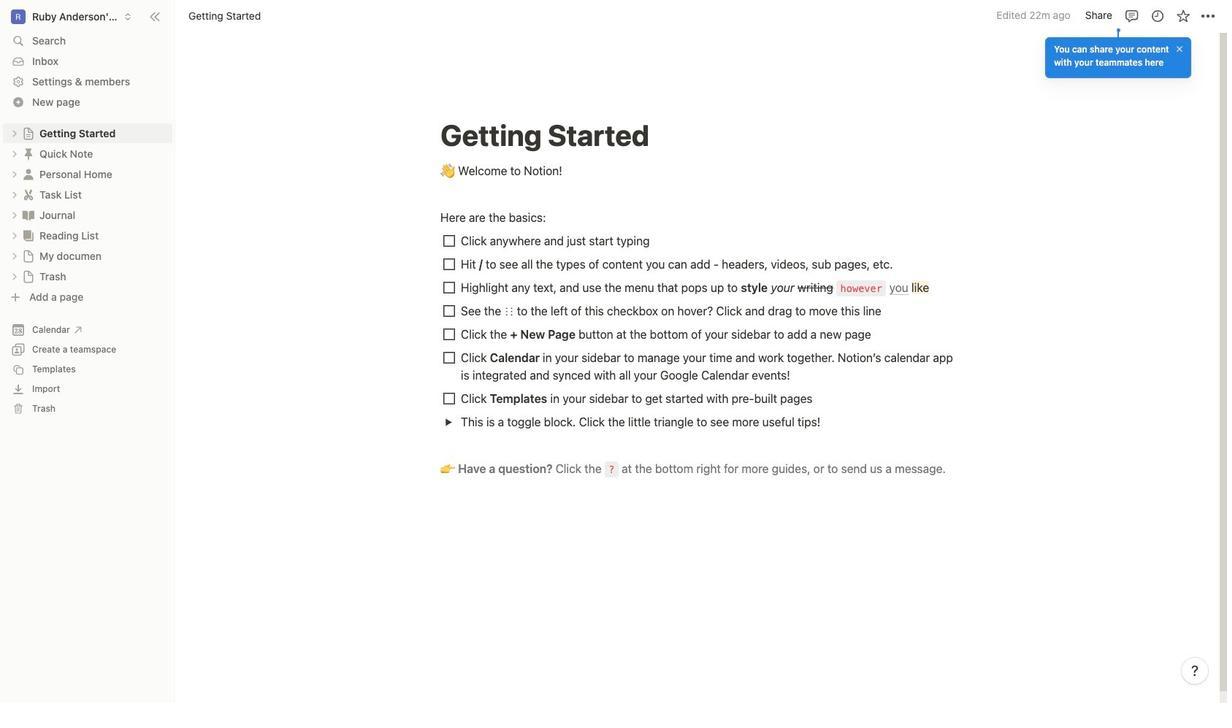 Task type: locate. For each thing, give the bounding box(es) containing it.
👋 image
[[441, 161, 455, 180]]

change page icon image
[[22, 127, 35, 140], [21, 147, 36, 161], [21, 167, 36, 182], [21, 187, 36, 202], [21, 208, 36, 222], [21, 228, 36, 243], [22, 250, 35, 263], [22, 270, 35, 283]]

favorite image
[[1176, 8, 1191, 23]]

comments image
[[1125, 8, 1140, 23]]

👉 image
[[441, 459, 455, 478]]

open image
[[10, 149, 19, 158], [10, 170, 19, 179], [10, 190, 19, 199], [10, 211, 19, 220], [10, 231, 19, 240]]

2 open image from the top
[[10, 170, 19, 179]]

open image
[[10, 129, 19, 138], [10, 252, 19, 260], [10, 272, 19, 281], [445, 418, 453, 426]]

3 open image from the top
[[10, 190, 19, 199]]

4 open image from the top
[[10, 211, 19, 220]]



Task type: describe. For each thing, give the bounding box(es) containing it.
5 open image from the top
[[10, 231, 19, 240]]

1 open image from the top
[[10, 149, 19, 158]]

updates image
[[1150, 8, 1165, 23]]

close sidebar image
[[149, 11, 161, 22]]



